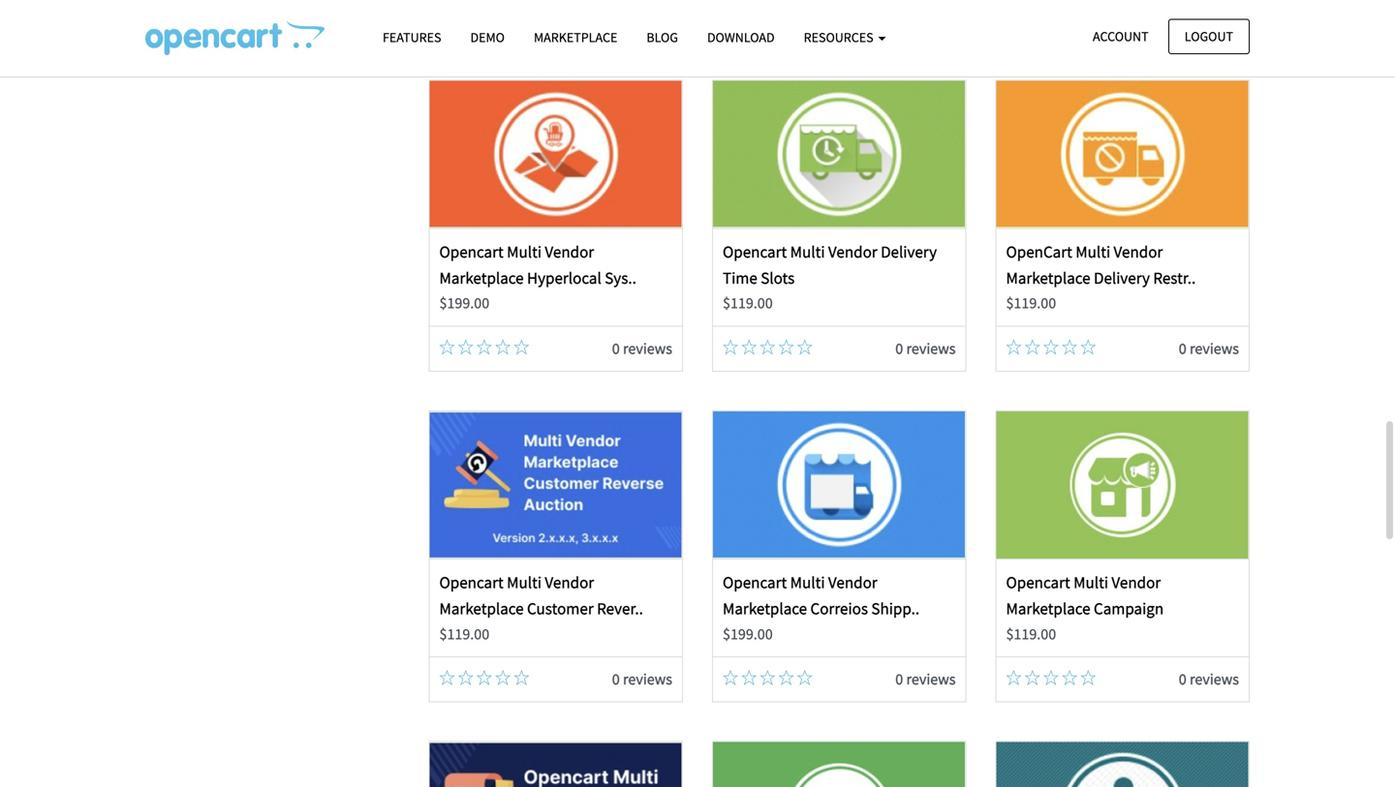 Task type: locate. For each thing, give the bounding box(es) containing it.
account
[[1093, 28, 1149, 45]]

multi up the customer
[[507, 572, 542, 593]]

opencart multi vendor marketplace product label image
[[713, 743, 965, 788]]

vendor inside opencart multi vendor marketplace hyperlocal sys.. $199.00
[[545, 242, 594, 262]]

reviews for opencart multi vendor marketplace hyperlocal sys..
[[623, 339, 672, 358]]

1 vertical spatial delivery
[[1094, 268, 1150, 288]]

features link
[[368, 20, 456, 54]]

$119.00 for opencart multi vendor delivery time slots
[[723, 294, 773, 313]]

0 reviews for opencart multi vendor marketplace campaign
[[1179, 670, 1239, 689]]

$199.00 for opencart multi vendor marketplace correios shipp..
[[723, 625, 773, 644]]

opencart multi vendor delivery time slots image
[[713, 81, 965, 228]]

reviews for opencart multi vendor marketplace campaign
[[1190, 670, 1239, 689]]

marketplace
[[534, 29, 617, 46], [439, 268, 524, 288], [1006, 268, 1090, 288], [439, 599, 524, 619], [723, 599, 807, 619], [1006, 599, 1090, 619]]

marketplace left the customer
[[439, 599, 524, 619]]

features
[[383, 29, 441, 46]]

blog
[[647, 29, 678, 46]]

time
[[723, 268, 757, 288]]

marketplace left hyperlocal
[[439, 268, 524, 288]]

$199.00 down opencart multi vendor marketplace hyperlocal sys.. link
[[439, 294, 489, 313]]

marketplace inside opencart multi vendor marketplace campaign $119.00
[[1006, 599, 1090, 619]]

0 for opencart multi vendor marketplace campaign
[[1179, 670, 1187, 689]]

$119.00 inside the opencart multi vendor delivery time slots $119.00
[[723, 294, 773, 313]]

opencart multi vendor delivery time slots $119.00
[[723, 242, 937, 313]]

delivery
[[881, 242, 937, 262], [1094, 268, 1150, 288]]

multi up campaign
[[1074, 572, 1108, 593]]

opencart multi vendor marketplace the courier gu.. image
[[997, 743, 1249, 788]]

$199.00
[[439, 294, 489, 313], [723, 625, 773, 644]]

multi
[[507, 242, 542, 262], [790, 242, 825, 262], [1076, 242, 1110, 262], [507, 572, 542, 593], [790, 572, 825, 593], [1074, 572, 1108, 593]]

vendor inside opencart multi vendor marketplace campaign $119.00
[[1112, 572, 1161, 593]]

opencart
[[1006, 242, 1072, 262]]

marketplace left campaign
[[1006, 599, 1090, 619]]

vendor inside the opencart multi vendor delivery time slots $119.00
[[828, 242, 877, 262]]

vendor for delivery
[[1114, 242, 1163, 262]]

vendor for campaign
[[1112, 572, 1161, 593]]

0 vertical spatial $199.00
[[439, 294, 489, 313]]

opencart multi vendor marketplace customer rever.. $119.00
[[439, 572, 643, 644]]

0 reviews for opencart multi vendor marketplace customer rever..
[[612, 670, 672, 689]]

marketplace left correios
[[723, 599, 807, 619]]

opencart inside opencart multi vendor marketplace correios shipp.. $199.00
[[723, 572, 787, 593]]

$119.00 down opencart
[[1006, 294, 1056, 313]]

delivery inside opencart multi vendor marketplace delivery restr.. $119.00
[[1094, 268, 1150, 288]]

slots
[[761, 268, 795, 288]]

star light o image
[[439, 339, 455, 355], [458, 339, 473, 355], [477, 339, 492, 355], [495, 339, 511, 355], [514, 339, 529, 355], [723, 339, 738, 355], [760, 339, 775, 355], [779, 339, 794, 355], [1006, 339, 1022, 355], [1025, 339, 1040, 355], [1043, 339, 1059, 355], [1080, 339, 1096, 355], [458, 670, 473, 686], [495, 670, 511, 686], [723, 670, 738, 686], [760, 670, 775, 686], [797, 670, 813, 686], [1006, 670, 1022, 686], [1080, 670, 1096, 686]]

opencart multi vendor marketplace hyperlocal sys.. $199.00
[[439, 242, 636, 313]]

$119.00 for opencart multi vendor marketplace delivery restr..
[[1006, 294, 1056, 313]]

opencart for opencart multi vendor marketplace campaign
[[1006, 572, 1070, 593]]

$119.00 down opencart multi vendor marketplace customer rever.. link
[[439, 625, 489, 644]]

vendor for hyperlocal
[[545, 242, 594, 262]]

0 reviews
[[1179, 8, 1239, 27], [612, 339, 672, 358], [895, 339, 956, 358], [1179, 339, 1239, 358], [612, 670, 672, 689], [895, 670, 956, 689], [1179, 670, 1239, 689]]

0 horizontal spatial $199.00
[[439, 294, 489, 313]]

0 horizontal spatial delivery
[[881, 242, 937, 262]]

0
[[1179, 8, 1187, 27], [612, 339, 620, 358], [895, 339, 903, 358], [1179, 339, 1187, 358], [612, 670, 620, 689], [895, 670, 903, 689], [1179, 670, 1187, 689]]

multi inside opencart multi vendor marketplace delivery restr.. $119.00
[[1076, 242, 1110, 262]]

opencart inside opencart multi vendor marketplace hyperlocal sys.. $199.00
[[439, 242, 504, 262]]

opencart multi vendor marketplace customer rever.. image
[[430, 412, 682, 559]]

delivery inside the opencart multi vendor delivery time slots $119.00
[[881, 242, 937, 262]]

resources
[[804, 29, 876, 46]]

marketplace inside opencart multi vendor marketplace correios shipp.. $199.00
[[723, 599, 807, 619]]

$199.00 inside opencart multi vendor marketplace hyperlocal sys.. $199.00
[[439, 294, 489, 313]]

$119.00 inside opencart multi vendor marketplace customer rever.. $119.00
[[439, 625, 489, 644]]

0 reviews for opencart multi vendor marketplace hyperlocal sys..
[[612, 339, 672, 358]]

multi inside opencart multi vendor marketplace correios shipp.. $199.00
[[790, 572, 825, 593]]

demo
[[470, 29, 505, 46]]

opencart multi vendor marketplace hyperlocal sys.. link
[[439, 242, 636, 288]]

marketplace for opencart multi vendor marketplace correios shipp..
[[723, 599, 807, 619]]

logout link
[[1168, 19, 1250, 54]]

vendor inside opencart multi vendor marketplace customer rever.. $119.00
[[545, 572, 594, 593]]

opencart multi vendor marketplace correios shipp.. $199.00
[[723, 572, 919, 644]]

$199.00 down opencart multi vendor marketplace correios shipp.. link
[[723, 625, 773, 644]]

0 for opencart multi vendor delivery time slots
[[895, 339, 903, 358]]

opencart inside the opencart multi vendor delivery time slots $119.00
[[723, 242, 787, 262]]

reviews
[[1190, 8, 1239, 27], [623, 339, 672, 358], [906, 339, 956, 358], [1190, 339, 1239, 358], [623, 670, 672, 689], [906, 670, 956, 689], [1190, 670, 1239, 689]]

opencart
[[439, 242, 504, 262], [723, 242, 787, 262], [439, 572, 504, 593], [723, 572, 787, 593], [1006, 572, 1070, 593]]

multi inside opencart multi vendor marketplace hyperlocal sys.. $199.00
[[507, 242, 542, 262]]

multi up 'slots'
[[790, 242, 825, 262]]

vendor inside opencart multi vendor marketplace delivery restr.. $119.00
[[1114, 242, 1163, 262]]

0 for opencart multi vendor marketplace correios shipp..
[[895, 670, 903, 689]]

other extensions image
[[145, 20, 325, 55]]

opencart inside opencart multi vendor marketplace customer rever.. $119.00
[[439, 572, 504, 593]]

0 vertical spatial delivery
[[881, 242, 937, 262]]

multi up correios
[[790, 572, 825, 593]]

vendor inside opencart multi vendor marketplace correios shipp.. $199.00
[[828, 572, 877, 593]]

marketplace left blog
[[534, 29, 617, 46]]

marketplace inside opencart multi vendor marketplace customer rever.. $119.00
[[439, 599, 524, 619]]

marketplace down opencart
[[1006, 268, 1090, 288]]

multi inside opencart multi vendor marketplace customer rever.. $119.00
[[507, 572, 542, 593]]

opencart multi vendor marketplace correios shipp.. image
[[713, 412, 965, 559]]

opencart inside opencart multi vendor marketplace campaign $119.00
[[1006, 572, 1070, 593]]

multi up hyperlocal
[[507, 242, 542, 262]]

marketplace inside opencart multi vendor marketplace delivery restr.. $119.00
[[1006, 268, 1090, 288]]

marketplace inside opencart multi vendor marketplace hyperlocal sys.. $199.00
[[439, 268, 524, 288]]

rever..
[[597, 599, 643, 619]]

$199.00 inside opencart multi vendor marketplace correios shipp.. $199.00
[[723, 625, 773, 644]]

opencart multi vendor delivery time slots link
[[723, 242, 937, 288]]

blog link
[[632, 20, 693, 54]]

star light o image
[[741, 339, 757, 355], [797, 339, 813, 355], [1062, 339, 1077, 355], [439, 670, 455, 686], [477, 670, 492, 686], [514, 670, 529, 686], [741, 670, 757, 686], [779, 670, 794, 686], [1025, 670, 1040, 686], [1043, 670, 1059, 686], [1062, 670, 1077, 686]]

1 horizontal spatial delivery
[[1094, 268, 1150, 288]]

$119.00 down time
[[723, 294, 773, 313]]

opencart for opencart multi vendor marketplace customer rever..
[[439, 572, 504, 593]]

$119.00 down opencart multi vendor marketplace campaign link
[[1006, 625, 1056, 644]]

multi inside opencart multi vendor marketplace campaign $119.00
[[1074, 572, 1108, 593]]

1 vertical spatial $199.00
[[723, 625, 773, 644]]

multi right opencart
[[1076, 242, 1110, 262]]

1 horizontal spatial $199.00
[[723, 625, 773, 644]]

vendor
[[545, 242, 594, 262], [828, 242, 877, 262], [1114, 242, 1163, 262], [545, 572, 594, 593], [828, 572, 877, 593], [1112, 572, 1161, 593]]

opencart multi vendor marketplace delivery restr.. $119.00
[[1006, 242, 1196, 313]]

multi inside the opencart multi vendor delivery time slots $119.00
[[790, 242, 825, 262]]

opencart multi vendor marketplace correios shipp.. link
[[723, 572, 919, 619]]

sys..
[[605, 268, 636, 288]]

0 reviews for opencart multi vendor marketplace delivery restr..
[[1179, 339, 1239, 358]]

$119.00
[[723, 294, 773, 313], [1006, 294, 1056, 313], [439, 625, 489, 644], [1006, 625, 1056, 644]]

$119.00 inside opencart multi vendor marketplace delivery restr.. $119.00
[[1006, 294, 1056, 313]]

opencart for opencart multi vendor marketplace correios shipp..
[[723, 572, 787, 593]]

opencart for opencart multi vendor delivery time slots
[[723, 242, 787, 262]]



Task type: vqa. For each thing, say whether or not it's contained in the screenshot.
Opencart inside the 'Opencart Multi Vendor Marketplace Correios Shipp.. $199.00'
yes



Task type: describe. For each thing, give the bounding box(es) containing it.
logout
[[1185, 28, 1233, 45]]

reviews for opencart multi vendor delivery time slots
[[906, 339, 956, 358]]

$119.00 for opencart multi vendor marketplace customer rever..
[[439, 625, 489, 644]]

vendor for correios
[[828, 572, 877, 593]]

opencart for opencart multi vendor marketplace hyperlocal sys..
[[439, 242, 504, 262]]

opencart multi vendor marketplace delivery restr.. link
[[1006, 242, 1196, 288]]

$119.00 inside opencart multi vendor marketplace campaign $119.00
[[1006, 625, 1056, 644]]

0 for opencart multi vendor marketplace delivery restr..
[[1179, 339, 1187, 358]]

campaign
[[1094, 599, 1164, 619]]

customer
[[527, 599, 594, 619]]

0 for opencart multi vendor marketplace customer rever..
[[612, 670, 620, 689]]

opencart multi vendor marketplace campaign $119.00
[[1006, 572, 1164, 644]]

shipp..
[[871, 599, 919, 619]]

multi for customer
[[507, 572, 542, 593]]

opencart multi vendor marketplace campaign image
[[997, 412, 1249, 559]]

multi for delivery
[[1076, 242, 1110, 262]]

multi for time
[[790, 242, 825, 262]]

marketplace link
[[519, 20, 632, 54]]

vendor for time
[[828, 242, 877, 262]]

download
[[707, 29, 775, 46]]

restr..
[[1153, 268, 1196, 288]]

0 reviews for opencart multi vendor marketplace correios shipp..
[[895, 670, 956, 689]]

0 reviews for opencart multi vendor delivery time slots
[[895, 339, 956, 358]]

reviews for opencart multi vendor marketplace correios shipp..
[[906, 670, 956, 689]]

marketplace for opencart multi vendor marketplace customer rever..
[[439, 599, 524, 619]]

marketplace for opencart multi vendor marketplace delivery restr..
[[1006, 268, 1090, 288]]

multi for hyperlocal
[[507, 242, 542, 262]]

opencart multi vendor marketplace customer rever.. link
[[439, 572, 643, 619]]

opencart multi vendor marketplace hyperlocal sys.. image
[[430, 81, 682, 228]]

marketplace for opencart multi vendor marketplace campaign
[[1006, 599, 1090, 619]]

download link
[[693, 20, 789, 54]]

hyperlocal
[[527, 268, 601, 288]]

0 for opencart multi vendor marketplace hyperlocal sys..
[[612, 339, 620, 358]]

demo link
[[456, 20, 519, 54]]

reviews for opencart multi vendor marketplace customer rever..
[[623, 670, 672, 689]]

opencart multi vendor marketplace delivery restr.. image
[[997, 81, 1249, 228]]

multi for correios
[[790, 572, 825, 593]]

opencart multi vendor marketplace campaign link
[[1006, 572, 1164, 619]]

reviews for opencart multi vendor marketplace delivery restr..
[[1190, 339, 1239, 358]]

marketplace for opencart multi vendor marketplace hyperlocal sys..
[[439, 268, 524, 288]]

$199.00 for opencart multi vendor marketplace hyperlocal sys..
[[439, 294, 489, 313]]

resources link
[[789, 20, 900, 54]]

opencart multi vendor marketplace product mass u.. image
[[430, 743, 682, 788]]

vendor for customer
[[545, 572, 594, 593]]

multi for campaign
[[1074, 572, 1108, 593]]

correios
[[810, 599, 868, 619]]

account link
[[1076, 19, 1165, 54]]



